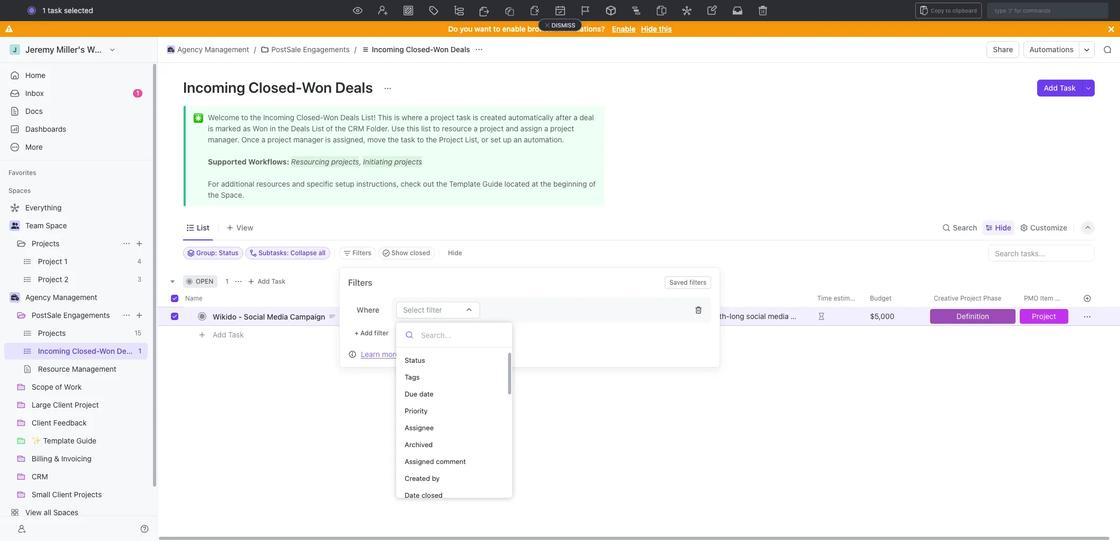 Task type: describe. For each thing, give the bounding box(es) containing it.
filters button
[[339, 247, 376, 260]]

docs link
[[4, 103, 148, 120]]

2 vertical spatial add task button
[[208, 329, 248, 342]]

automations button
[[1025, 42, 1079, 58]]

browser
[[528, 24, 556, 33]]

dashboards link
[[4, 121, 148, 138]]

closed
[[422, 491, 443, 500]]

business time image
[[11, 295, 19, 301]]

$5,000
[[870, 312, 895, 321]]

task
[[48, 6, 62, 15]]

add task for the bottom 'add task' button
[[213, 330, 244, 339]]

sidebar navigation
[[0, 37, 158, 542]]

share
[[993, 45, 1014, 54]]

1 horizontal spatial deals
[[451, 45, 470, 54]]

1 horizontal spatial agency management link
[[164, 43, 252, 56]]

select filter button
[[396, 302, 480, 319]]

business time image
[[168, 47, 174, 52]]

1 vertical spatial incoming closed-won deals
[[183, 79, 376, 96]]

incoming closed-won deals link
[[359, 43, 473, 56]]

space
[[46, 221, 67, 230]]

1 horizontal spatial management
[[205, 45, 249, 54]]

⌘k
[[689, 6, 701, 15]]

created
[[405, 474, 430, 483]]

learn more about filters link
[[361, 350, 442, 359]]

where
[[357, 306, 380, 315]]

1 horizontal spatial won
[[433, 45, 449, 54]]

do you want to enable browser notifications? enable hide this
[[448, 24, 672, 33]]

list
[[197, 223, 210, 232]]

management inside the sidebar navigation
[[53, 293, 97, 302]]

0 vertical spatial task
[[1060, 83, 1076, 92]]

search button
[[940, 220, 981, 235]]

add task for top 'add task' button
[[1044, 83, 1076, 92]]

you
[[460, 24, 473, 33]]

selected
[[64, 6, 93, 15]]

docs
[[25, 107, 43, 116]]

postsale inside the sidebar navigation
[[32, 311, 61, 320]]

customize button
[[1017, 220, 1071, 235]]

upgrade link
[[976, 3, 1026, 18]]

wikido
[[213, 312, 237, 321]]

2 horizontal spatial 1
[[226, 278, 229, 286]]

spaces
[[8, 187, 31, 195]]

1 horizontal spatial agency
[[177, 45, 203, 54]]

to
[[493, 24, 501, 33]]

0 horizontal spatial 1
[[42, 6, 46, 15]]

date closed
[[405, 491, 443, 500]]

select filter
[[403, 306, 442, 315]]

priority
[[405, 407, 428, 415]]

social
[[244, 312, 265, 321]]

filter inside dropdown button
[[427, 306, 442, 315]]

0 vertical spatial agency management
[[177, 45, 249, 54]]

1 inside the sidebar navigation
[[136, 89, 139, 97]]

more
[[382, 350, 400, 359]]

0 vertical spatial postsale engagements link
[[258, 43, 352, 56]]

wikido - social media campaign
[[213, 312, 325, 321]]

dismiss
[[552, 22, 576, 28]]

created by
[[405, 474, 440, 483]]

due date
[[405, 390, 434, 398]]

share button
[[987, 41, 1020, 58]]

assigned
[[405, 457, 434, 466]]

add right +
[[361, 329, 373, 337]]

+ add filter
[[355, 329, 389, 337]]

2 / from the left
[[355, 45, 357, 54]]

0 vertical spatial incoming
[[372, 45, 404, 54]]

engagements inside the sidebar navigation
[[63, 311, 110, 320]]

hide button
[[983, 220, 1015, 235]]

0 vertical spatial engagements
[[303, 45, 350, 54]]

1 horizontal spatial hide
[[641, 24, 657, 33]]

hide inside button
[[448, 249, 462, 257]]

$5,000 button
[[864, 307, 928, 326]]

assigned comment
[[405, 457, 466, 466]]

date
[[420, 390, 434, 398]]

+
[[355, 329, 359, 337]]

1 vertical spatial task
[[272, 278, 286, 286]]

date
[[405, 491, 420, 500]]

-
[[239, 312, 242, 321]]

notifications?
[[558, 24, 605, 33]]

1 vertical spatial filters
[[423, 350, 442, 359]]

closed- inside incoming closed-won deals link
[[406, 45, 433, 54]]

by
[[432, 474, 440, 483]]

0 vertical spatial add task button
[[1038, 80, 1083, 97]]

inbox
[[25, 89, 44, 98]]

team space link
[[25, 217, 146, 234]]



Task type: locate. For each thing, give the bounding box(es) containing it.
enable
[[502, 24, 526, 33]]

0 vertical spatial incoming closed-won deals
[[372, 45, 470, 54]]

upgrade
[[991, 6, 1021, 15]]

agency inside the sidebar navigation
[[25, 293, 51, 302]]

want
[[475, 24, 492, 33]]

1 vertical spatial postsale engagements
[[32, 311, 110, 320]]

0 horizontal spatial incoming
[[183, 79, 245, 96]]

add down wikido
[[213, 330, 226, 339]]

1 vertical spatial deals
[[335, 79, 373, 96]]

tree
[[4, 200, 148, 539]]

campaign
[[290, 312, 325, 321]]

1 horizontal spatial incoming
[[372, 45, 404, 54]]

hide button
[[444, 247, 467, 260]]

1 horizontal spatial add task
[[258, 278, 286, 286]]

add task button down wikido
[[208, 329, 248, 342]]

0 horizontal spatial agency
[[25, 293, 51, 302]]

assignee
[[405, 424, 434, 432]]

postsale
[[271, 45, 301, 54], [32, 311, 61, 320]]

1 vertical spatial closed-
[[249, 79, 302, 96]]

search
[[953, 223, 978, 232]]

agency management right business time image
[[25, 293, 97, 302]]

1 horizontal spatial postsale engagements link
[[258, 43, 352, 56]]

home
[[25, 71, 46, 80]]

2 vertical spatial 1
[[226, 278, 229, 286]]

filters
[[690, 279, 707, 287], [423, 350, 442, 359]]

0 vertical spatial management
[[205, 45, 249, 54]]

closed-
[[406, 45, 433, 54], [249, 79, 302, 96]]

team
[[25, 221, 44, 230]]

0 vertical spatial agency
[[177, 45, 203, 54]]

incoming closed-won deals
[[372, 45, 470, 54], [183, 79, 376, 96]]

add down automations 'button'
[[1044, 83, 1058, 92]]

saved filters
[[670, 279, 707, 287]]

projects
[[32, 239, 60, 248]]

0 vertical spatial deals
[[451, 45, 470, 54]]

1 / from the left
[[254, 45, 256, 54]]

list link
[[195, 220, 210, 235]]

1 horizontal spatial task
[[272, 278, 286, 286]]

Search... text field
[[421, 327, 504, 343]]

user group image
[[11, 223, 19, 229]]

0 vertical spatial filter
[[427, 306, 442, 315]]

learn more about filters
[[361, 350, 442, 359]]

enable
[[612, 24, 636, 33]]

search...
[[552, 6, 582, 15]]

0 vertical spatial postsale engagements
[[271, 45, 350, 54]]

deals
[[451, 45, 470, 54], [335, 79, 373, 96]]

agency management right business time icon
[[177, 45, 249, 54]]

1 vertical spatial add task
[[258, 278, 286, 286]]

agency right business time image
[[25, 293, 51, 302]]

1 vertical spatial agency
[[25, 293, 51, 302]]

1 horizontal spatial 1
[[136, 89, 139, 97]]

tree containing team space
[[4, 200, 148, 539]]

tags
[[405, 373, 420, 381]]

0 horizontal spatial filters
[[423, 350, 442, 359]]

agency
[[177, 45, 203, 54], [25, 293, 51, 302]]

0 horizontal spatial task
[[228, 330, 244, 339]]

0 horizontal spatial won
[[302, 79, 332, 96]]

1 horizontal spatial agency management
[[177, 45, 249, 54]]

2 vertical spatial task
[[228, 330, 244, 339]]

0 horizontal spatial agency management link
[[25, 289, 146, 306]]

task down automations 'button'
[[1060, 83, 1076, 92]]

comment
[[436, 457, 466, 466]]

add task button
[[1038, 80, 1083, 97], [245, 276, 290, 288], [208, 329, 248, 342]]

media
[[267, 312, 288, 321]]

incoming
[[372, 45, 404, 54], [183, 79, 245, 96]]

1 vertical spatial agency management link
[[25, 289, 146, 306]]

0 horizontal spatial postsale engagements link
[[32, 307, 118, 324]]

0 horizontal spatial postsale engagements
[[32, 311, 110, 320]]

1 task selected
[[42, 6, 93, 15]]

0 horizontal spatial filter
[[374, 329, 389, 337]]

home link
[[4, 67, 148, 84]]

new
[[1045, 6, 1061, 15]]

0 vertical spatial postsale
[[271, 45, 301, 54]]

0 horizontal spatial hide
[[448, 249, 462, 257]]

automations
[[1030, 45, 1074, 54]]

add
[[1044, 83, 1058, 92], [258, 278, 270, 286], [361, 329, 373, 337], [213, 330, 226, 339]]

customize
[[1031, 223, 1068, 232]]

0 horizontal spatial postsale
[[32, 311, 61, 320]]

team space
[[25, 221, 67, 230]]

0 horizontal spatial closed-
[[249, 79, 302, 96]]

0 horizontal spatial agency management
[[25, 293, 97, 302]]

open
[[196, 278, 213, 286]]

add task down wikido
[[213, 330, 244, 339]]

archived
[[405, 440, 433, 449]]

0 horizontal spatial management
[[53, 293, 97, 302]]

wikido - social media campaign link
[[210, 309, 366, 324]]

1
[[42, 6, 46, 15], [136, 89, 139, 97], [226, 278, 229, 286]]

hide
[[641, 24, 657, 33], [996, 223, 1012, 232], [448, 249, 462, 257]]

2 horizontal spatial add task
[[1044, 83, 1076, 92]]

2 vertical spatial hide
[[448, 249, 462, 257]]

this
[[659, 24, 672, 33]]

add task
[[1044, 83, 1076, 92], [258, 278, 286, 286], [213, 330, 244, 339]]

1 horizontal spatial /
[[355, 45, 357, 54]]

add task button up wikido - social media campaign on the bottom left of page
[[245, 276, 290, 288]]

0 vertical spatial 1
[[42, 6, 46, 15]]

do
[[448, 24, 458, 33]]

task down -
[[228, 330, 244, 339]]

hide inside dropdown button
[[996, 223, 1012, 232]]

1 horizontal spatial filters
[[690, 279, 707, 287]]

1 vertical spatial management
[[53, 293, 97, 302]]

agency right business time icon
[[177, 45, 203, 54]]

0 horizontal spatial deals
[[335, 79, 373, 96]]

2 horizontal spatial task
[[1060, 83, 1076, 92]]

task
[[1060, 83, 1076, 92], [272, 278, 286, 286], [228, 330, 244, 339]]

projects link
[[32, 235, 118, 252]]

1 vertical spatial filter
[[374, 329, 389, 337]]

0 horizontal spatial engagements
[[63, 311, 110, 320]]

0 vertical spatial closed-
[[406, 45, 433, 54]]

0 vertical spatial filters
[[690, 279, 707, 287]]

postsale engagements inside the sidebar navigation
[[32, 311, 110, 320]]

0 vertical spatial won
[[433, 45, 449, 54]]

0 horizontal spatial add task
[[213, 330, 244, 339]]

0 vertical spatial agency management link
[[164, 43, 252, 56]]

0 vertical spatial add task
[[1044, 83, 1076, 92]]

0 horizontal spatial /
[[254, 45, 256, 54]]

add task down automations 'button'
[[1044, 83, 1076, 92]]

select
[[403, 306, 425, 315]]

dashboards
[[25, 125, 66, 134]]

learn
[[361, 350, 380, 359]]

filters
[[353, 249, 372, 257]]

1 horizontal spatial filter
[[427, 306, 442, 315]]

type '/' for commands field
[[987, 3, 1109, 18]]

about
[[402, 350, 421, 359]]

favorites button
[[4, 167, 41, 179]]

new button
[[1031, 2, 1067, 19]]

agency management link
[[164, 43, 252, 56], [25, 289, 146, 306]]

1 vertical spatial postsale engagements link
[[32, 307, 118, 324]]

due
[[405, 390, 418, 398]]

add task up wikido - social media campaign on the bottom left of page
[[258, 278, 286, 286]]

agency management inside tree
[[25, 293, 97, 302]]

agency management
[[177, 45, 249, 54], [25, 293, 97, 302]]

1 vertical spatial postsale
[[32, 311, 61, 320]]

1 vertical spatial engagements
[[63, 311, 110, 320]]

status
[[405, 356, 425, 364]]

postsale engagements link inside the sidebar navigation
[[32, 307, 118, 324]]

favorites
[[8, 169, 36, 177]]

tree inside the sidebar navigation
[[4, 200, 148, 539]]

1 vertical spatial hide
[[996, 223, 1012, 232]]

task up media
[[272, 278, 286, 286]]

1 vertical spatial add task button
[[245, 276, 290, 288]]

1 horizontal spatial postsale
[[271, 45, 301, 54]]

add task button down automations 'button'
[[1038, 80, 1083, 97]]

filters right about
[[423, 350, 442, 359]]

add up wikido - social media campaign on the bottom left of page
[[258, 278, 270, 286]]

1 horizontal spatial closed-
[[406, 45, 433, 54]]

1 vertical spatial incoming
[[183, 79, 245, 96]]

filter
[[427, 306, 442, 315], [374, 329, 389, 337]]

Search tasks... text field
[[989, 245, 1095, 261]]

1 vertical spatial 1
[[136, 89, 139, 97]]

0 vertical spatial hide
[[641, 24, 657, 33]]

filter right select
[[427, 306, 442, 315]]

2 horizontal spatial hide
[[996, 223, 1012, 232]]

saved
[[670, 279, 688, 287]]

1 vertical spatial won
[[302, 79, 332, 96]]

1 vertical spatial agency management
[[25, 293, 97, 302]]

1 horizontal spatial postsale engagements
[[271, 45, 350, 54]]

1 horizontal spatial engagements
[[303, 45, 350, 54]]

2 vertical spatial add task
[[213, 330, 244, 339]]

filters right the saved
[[690, 279, 707, 287]]

filter up more
[[374, 329, 389, 337]]

/
[[254, 45, 256, 54], [355, 45, 357, 54]]

management
[[205, 45, 249, 54], [53, 293, 97, 302]]



Task type: vqa. For each thing, say whether or not it's contained in the screenshot.
Select on the bottom of page
yes



